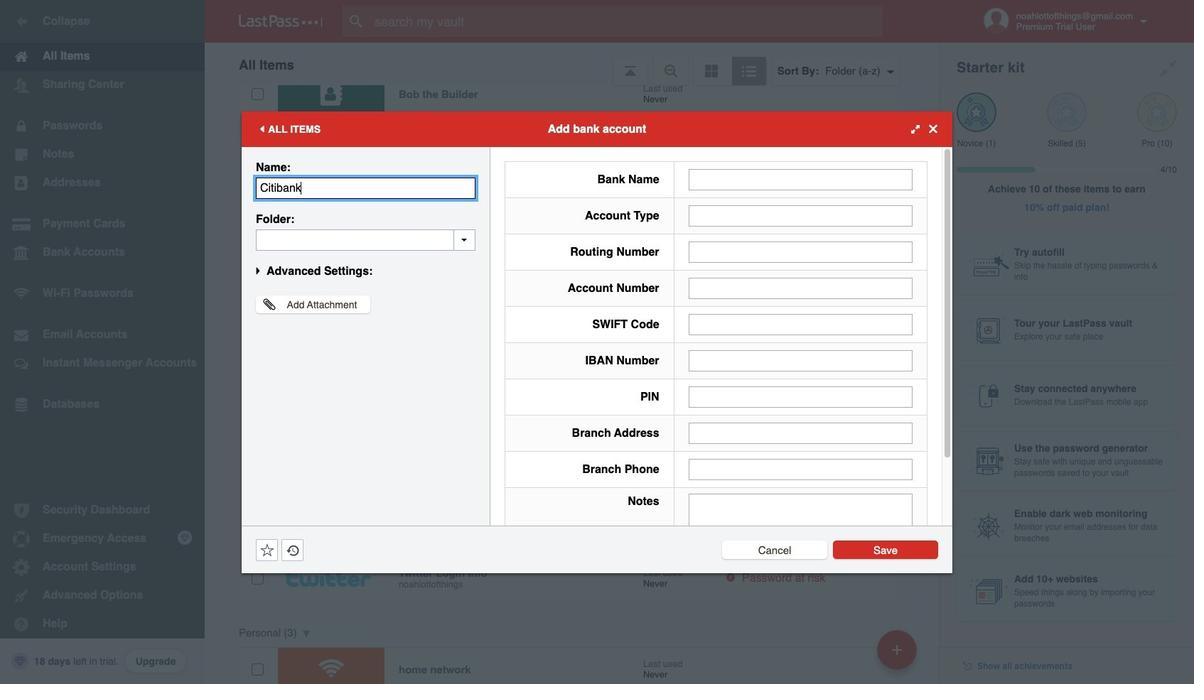 Task type: describe. For each thing, give the bounding box(es) containing it.
new item navigation
[[872, 626, 926, 685]]

search my vault text field
[[343, 6, 911, 37]]

lastpass image
[[239, 15, 323, 28]]

new item image
[[892, 645, 902, 655]]



Task type: locate. For each thing, give the bounding box(es) containing it.
dialog
[[242, 111, 953, 591]]

main navigation navigation
[[0, 0, 205, 685]]

None text field
[[689, 205, 913, 226], [256, 229, 476, 251], [689, 241, 913, 263], [689, 278, 913, 299], [689, 459, 913, 480], [689, 205, 913, 226], [256, 229, 476, 251], [689, 241, 913, 263], [689, 278, 913, 299], [689, 459, 913, 480]]

vault options navigation
[[205, 43, 940, 85]]

None text field
[[689, 169, 913, 190], [256, 177, 476, 199], [689, 314, 913, 335], [689, 350, 913, 371], [689, 386, 913, 408], [689, 423, 913, 444], [689, 494, 913, 582], [689, 169, 913, 190], [256, 177, 476, 199], [689, 314, 913, 335], [689, 350, 913, 371], [689, 386, 913, 408], [689, 423, 913, 444], [689, 494, 913, 582]]

Search search field
[[343, 6, 911, 37]]



